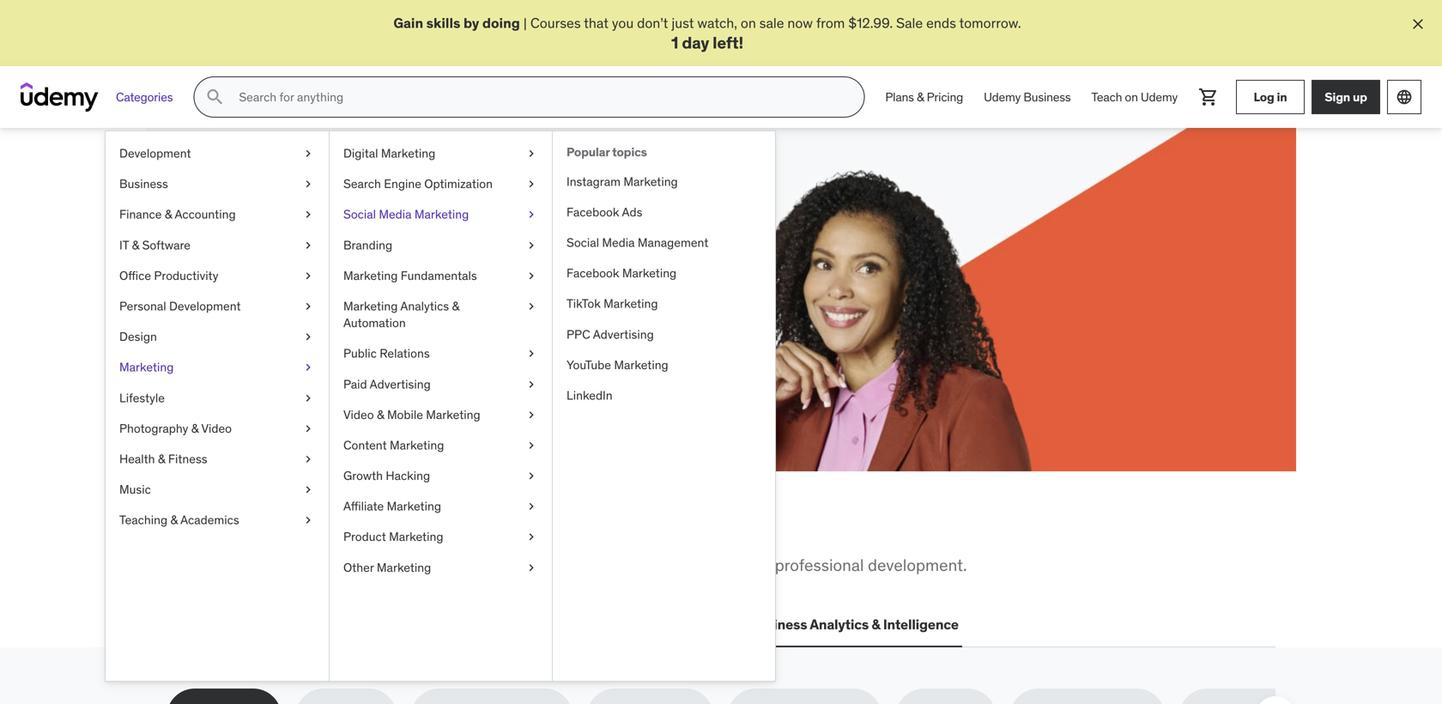 Task type: vqa. For each thing, say whether or not it's contained in the screenshot.
"Public Relations"
yes



Task type: locate. For each thing, give the bounding box(es) containing it.
facebook for facebook marketing
[[567, 266, 619, 281]]

xsmall image for branding
[[525, 237, 538, 254]]

skills
[[426, 14, 461, 32], [260, 512, 334, 548], [340, 555, 376, 575]]

need
[[393, 512, 459, 548]]

you inside gain skills by doing | courses that you don't just watch, on sale now from $12.99. sale ends tomorrow. 1 day left!
[[612, 14, 634, 32]]

it & software link
[[106, 230, 329, 261]]

udemy right the pricing
[[984, 89, 1021, 105]]

0 vertical spatial ends
[[926, 14, 956, 32]]

1 horizontal spatial video
[[343, 407, 374, 422]]

1 vertical spatial in
[[366, 280, 377, 297]]

sale inside learn, practice, succeed (and save) courses for every skill in your learning journey, starting at $12.99. sale ends tomorrow.
[[292, 299, 318, 316]]

xsmall image inside growth hacking link
[[525, 468, 538, 485]]

business analytics & intelligence
[[749, 616, 959, 633]]

business
[[1024, 89, 1071, 105], [119, 176, 168, 192], [749, 616, 807, 633]]

sign up
[[1325, 89, 1368, 105]]

xsmall image inside music link
[[301, 481, 315, 498]]

1 vertical spatial social
[[567, 235, 599, 250]]

1 vertical spatial business
[[119, 176, 168, 192]]

in right the skill
[[366, 280, 377, 297]]

product
[[343, 529, 386, 545]]

skills left by
[[426, 14, 461, 32]]

1 vertical spatial ends
[[322, 299, 352, 316]]

advertising for ppc advertising
[[593, 327, 654, 342]]

marketing up automation
[[343, 299, 398, 314]]

analytics for marketing
[[400, 299, 449, 314]]

you up 'other'
[[339, 512, 388, 548]]

1 vertical spatial courses
[[228, 280, 279, 297]]

topics
[[612, 144, 647, 160]]

it for it certifications
[[308, 616, 320, 633]]

social media marketing
[[343, 207, 469, 222]]

marketing down the product marketing on the bottom of the page
[[377, 560, 431, 575]]

1 horizontal spatial media
[[602, 235, 635, 250]]

social for social media management
[[567, 235, 599, 250]]

ends down the skill
[[322, 299, 352, 316]]

marketing link
[[106, 352, 329, 383]]

xsmall image for it & software
[[301, 237, 315, 254]]

xsmall image inside office productivity link
[[301, 268, 315, 284]]

0 horizontal spatial in
[[366, 280, 377, 297]]

1 horizontal spatial on
[[1125, 89, 1138, 105]]

courses up at
[[228, 280, 279, 297]]

0 horizontal spatial ends
[[322, 299, 352, 316]]

health & fitness link
[[106, 444, 329, 475]]

xsmall image inside the public relations link
[[525, 345, 538, 362]]

from
[[167, 555, 204, 575]]

development.
[[868, 555, 967, 575]]

1 facebook from the top
[[567, 204, 619, 220]]

marketing down facebook marketing
[[604, 296, 658, 312]]

watch,
[[698, 14, 738, 32]]

growth
[[343, 468, 383, 484]]

courses inside gain skills by doing | courses that you don't just watch, on sale now from $12.99. sale ends tomorrow. 1 day left!
[[530, 14, 581, 32]]

sale up plans
[[896, 14, 923, 32]]

certifications
[[323, 616, 410, 633]]

facebook down the instagram
[[567, 204, 619, 220]]

$12.99. inside learn, practice, succeed (and save) courses for every skill in your learning journey, starting at $12.99. sale ends tomorrow.
[[244, 299, 288, 316]]

xsmall image inside business link
[[301, 176, 315, 193]]

it for it & software
[[119, 237, 129, 253]]

0 vertical spatial skills
[[426, 14, 461, 32]]

from
[[816, 14, 845, 32]]

xsmall image inside "health & fitness" link
[[301, 451, 315, 468]]

0 vertical spatial on
[[741, 14, 756, 32]]

social for social media marketing
[[343, 207, 376, 222]]

xsmall image inside the photography & video link
[[301, 420, 315, 437]]

0 horizontal spatial courses
[[228, 280, 279, 297]]

0 horizontal spatial you
[[339, 512, 388, 548]]

sale inside gain skills by doing | courses that you don't just watch, on sale now from $12.99. sale ends tomorrow. 1 day left!
[[896, 14, 923, 32]]

paid advertising
[[343, 376, 431, 392]]

1
[[671, 32, 679, 53]]

business for business analytics & intelligence
[[749, 616, 807, 633]]

other marketing
[[343, 560, 431, 575]]

& inside the photography & video link
[[191, 421, 199, 436]]

1 vertical spatial media
[[602, 235, 635, 250]]

music
[[119, 482, 151, 497]]

plans & pricing
[[885, 89, 963, 105]]

& inside plans & pricing link
[[917, 89, 924, 105]]

courses for doing
[[530, 14, 581, 32]]

0 horizontal spatial udemy
[[984, 89, 1021, 105]]

xsmall image
[[301, 145, 315, 162], [525, 176, 538, 193], [525, 237, 538, 254], [301, 298, 315, 315], [525, 345, 538, 362], [301, 359, 315, 376], [525, 376, 538, 393], [301, 420, 315, 437], [525, 437, 538, 454], [301, 451, 315, 468], [525, 468, 538, 485], [301, 481, 315, 498], [525, 498, 538, 515], [525, 559, 538, 576]]

xsmall image inside lifestyle link
[[301, 390, 315, 407]]

xsmall image inside social media marketing link
[[525, 206, 538, 223]]

tomorrow. down your at the left top of page
[[355, 299, 417, 316]]

personal development
[[119, 299, 241, 314]]

$12.99.
[[848, 14, 893, 32], [244, 299, 288, 316]]

it
[[119, 237, 129, 253], [308, 616, 320, 633]]

ends inside gain skills by doing | courses that you don't just watch, on sale now from $12.99. sale ends tomorrow. 1 day left!
[[926, 14, 956, 32]]

$12.99. down 'for'
[[244, 299, 288, 316]]

marketing down paid advertising link
[[426, 407, 481, 422]]

courses right |
[[530, 14, 581, 32]]

analytics down learning
[[400, 299, 449, 314]]

1 horizontal spatial courses
[[530, 14, 581, 32]]

on
[[741, 14, 756, 32], [1125, 89, 1138, 105]]

xsmall image for paid advertising
[[525, 376, 538, 393]]

xsmall image inside affiliate marketing link
[[525, 498, 538, 515]]

ends for save)
[[322, 299, 352, 316]]

xsmall image inside marketing link
[[301, 359, 315, 376]]

media inside social media marketing link
[[379, 207, 412, 222]]

marketing inside 'marketing analytics & automation'
[[343, 299, 398, 314]]

skills up workplace
[[260, 512, 334, 548]]

0 vertical spatial $12.99.
[[848, 14, 893, 32]]

& inside 'marketing analytics & automation'
[[452, 299, 459, 314]]

left!
[[713, 32, 744, 53]]

marketing up lifestyle
[[119, 360, 174, 375]]

xsmall image for affiliate marketing
[[525, 498, 538, 515]]

facebook up tiktok
[[567, 266, 619, 281]]

udemy left shopping cart with 0 items 'icon'
[[1141, 89, 1178, 105]]

& for video
[[191, 421, 199, 436]]

ends inside learn, practice, succeed (and save) courses for every skill in your learning journey, starting at $12.99. sale ends tomorrow.
[[322, 299, 352, 316]]

sale down every
[[292, 299, 318, 316]]

ppc advertising link
[[553, 319, 775, 350]]

xsmall image inside branding link
[[525, 237, 538, 254]]

marketing down search engine optimization link
[[415, 207, 469, 222]]

tiktok marketing
[[567, 296, 658, 312]]

categories
[[116, 89, 173, 105]]

0 horizontal spatial media
[[379, 207, 412, 222]]

xsmall image inside paid advertising link
[[525, 376, 538, 393]]

business down "rounded"
[[749, 616, 807, 633]]

close image
[[1410, 15, 1427, 33]]

0 vertical spatial development
[[119, 146, 191, 161]]

your
[[380, 280, 407, 297]]

learn,
[[228, 203, 318, 238]]

1 horizontal spatial social
[[567, 235, 599, 250]]

finance
[[119, 207, 162, 222]]

tiktok
[[567, 296, 601, 312]]

branding
[[343, 237, 393, 253]]

xsmall image inside design link
[[301, 329, 315, 345]]

marketing up engine
[[381, 146, 436, 161]]

marketing down branding
[[343, 268, 398, 283]]

xsmall image inside "personal development" link
[[301, 298, 315, 315]]

xsmall image inside finance & accounting link
[[301, 206, 315, 223]]

xsmall image for business
[[301, 176, 315, 193]]

ends
[[926, 14, 956, 32], [322, 299, 352, 316]]

0 vertical spatial facebook
[[567, 204, 619, 220]]

log in
[[1254, 89, 1287, 105]]

other marketing link
[[330, 553, 552, 583]]

0 vertical spatial in
[[1277, 89, 1287, 105]]

instagram
[[567, 174, 621, 189]]

0 horizontal spatial it
[[119, 237, 129, 253]]

fundamentals
[[401, 268, 477, 283]]

1 horizontal spatial ends
[[926, 14, 956, 32]]

facebook marketing link
[[553, 258, 775, 289]]

analytics for business
[[810, 616, 869, 633]]

& right the finance
[[165, 207, 172, 222]]

ends up the pricing
[[926, 14, 956, 32]]

$12.99. for save)
[[244, 299, 288, 316]]

1 vertical spatial tomorrow.
[[355, 299, 417, 316]]

1 vertical spatial advertising
[[370, 376, 431, 392]]

1 horizontal spatial business
[[749, 616, 807, 633]]

academics
[[180, 512, 239, 528]]

tomorrow.
[[959, 14, 1021, 32], [355, 299, 417, 316]]

business for business
[[119, 176, 168, 192]]

& inside "health & fitness" link
[[158, 451, 165, 467]]

analytics down the professional
[[810, 616, 869, 633]]

you
[[612, 14, 634, 32], [339, 512, 388, 548]]

teaching
[[119, 512, 168, 528]]

social down facebook ads
[[567, 235, 599, 250]]

you inside "all the skills you need in one place from critical workplace skills to technical topics, our catalog supports well-rounded professional development."
[[339, 512, 388, 548]]

media inside social media management link
[[602, 235, 635, 250]]

up
[[1353, 89, 1368, 105]]

1 horizontal spatial udemy
[[1141, 89, 1178, 105]]

choose a language image
[[1396, 89, 1413, 106]]

1 vertical spatial it
[[308, 616, 320, 633]]

it left certifications at the bottom of the page
[[308, 616, 320, 633]]

facebook marketing
[[567, 266, 677, 281]]

youtube
[[567, 357, 611, 373]]

& inside 'video & mobile marketing' link
[[377, 407, 384, 422]]

$12.99. for |
[[848, 14, 893, 32]]

media for management
[[602, 235, 635, 250]]

& for software
[[132, 237, 139, 253]]

0 horizontal spatial business
[[119, 176, 168, 192]]

design
[[119, 329, 157, 345]]

video
[[343, 407, 374, 422], [201, 421, 232, 436]]

courses
[[530, 14, 581, 32], [228, 280, 279, 297]]

0 vertical spatial media
[[379, 207, 412, 222]]

1 horizontal spatial in
[[464, 512, 490, 548]]

affiliate
[[343, 499, 384, 514]]

1 horizontal spatial analytics
[[810, 616, 869, 633]]

xsmall image inside marketing fundamentals link
[[525, 268, 538, 284]]

plans
[[885, 89, 914, 105]]

0 horizontal spatial social
[[343, 207, 376, 222]]

xsmall image
[[525, 145, 538, 162], [301, 176, 315, 193], [301, 206, 315, 223], [525, 206, 538, 223], [301, 237, 315, 254], [301, 268, 315, 284], [525, 268, 538, 284], [525, 298, 538, 315], [301, 329, 315, 345], [301, 390, 315, 407], [525, 407, 538, 423], [301, 512, 315, 529], [525, 529, 538, 546]]

on left sale
[[741, 14, 756, 32]]

media up facebook marketing
[[602, 235, 635, 250]]

xsmall image inside 'marketing analytics & automation' link
[[525, 298, 538, 315]]

& for pricing
[[917, 89, 924, 105]]

facebook for facebook ads
[[567, 204, 619, 220]]

0 vertical spatial analytics
[[400, 299, 449, 314]]

1 horizontal spatial $12.99.
[[848, 14, 893, 32]]

xsmall image for development
[[301, 145, 315, 162]]

social media marketing element
[[552, 132, 775, 681]]

xsmall image for search engine optimization
[[525, 176, 538, 193]]

0 horizontal spatial sale
[[292, 299, 318, 316]]

in up topics,
[[464, 512, 490, 548]]

2 horizontal spatial skills
[[426, 14, 461, 32]]

the
[[212, 512, 255, 548]]

2 horizontal spatial in
[[1277, 89, 1287, 105]]

on right teach
[[1125, 89, 1138, 105]]

0 vertical spatial business
[[1024, 89, 1071, 105]]

xsmall image inside digital marketing link
[[525, 145, 538, 162]]

1 horizontal spatial sale
[[896, 14, 923, 32]]

facebook inside 'link'
[[567, 204, 619, 220]]

xsmall image inside product marketing link
[[525, 529, 538, 546]]

& down learning
[[452, 299, 459, 314]]

topics,
[[468, 555, 517, 575]]

1 vertical spatial analytics
[[810, 616, 869, 633]]

xsmall image for personal development
[[301, 298, 315, 315]]

0 horizontal spatial tomorrow.
[[355, 299, 417, 316]]

& inside finance & accounting link
[[165, 207, 172, 222]]

xsmall image inside it & software link
[[301, 237, 315, 254]]

now
[[788, 14, 813, 32]]

office productivity link
[[106, 261, 329, 291]]

& right teaching
[[170, 512, 178, 528]]

1 vertical spatial $12.99.
[[244, 299, 288, 316]]

1 horizontal spatial it
[[308, 616, 320, 633]]

0 vertical spatial you
[[612, 14, 634, 32]]

it up office
[[119, 237, 129, 253]]

it inside button
[[308, 616, 320, 633]]

development down categories dropdown button
[[119, 146, 191, 161]]

instagram marketing link
[[553, 167, 775, 197]]

& inside it & software link
[[132, 237, 139, 253]]

growth hacking
[[343, 468, 430, 484]]

0 vertical spatial advertising
[[593, 327, 654, 342]]

technical
[[398, 555, 465, 575]]

xsmall image inside teaching & academics link
[[301, 512, 315, 529]]

workplace
[[261, 555, 336, 575]]

development down office productivity link
[[169, 299, 241, 314]]

$12.99. right from
[[848, 14, 893, 32]]

courses inside learn, practice, succeed (and save) courses for every skill in your learning journey, starting at $12.99. sale ends tomorrow.
[[228, 280, 279, 297]]

advertising down relations
[[370, 376, 431, 392]]

teach on udemy
[[1092, 89, 1178, 105]]

automation
[[343, 315, 406, 331]]

0 vertical spatial sale
[[896, 14, 923, 32]]

marketing
[[381, 146, 436, 161], [624, 174, 678, 189], [415, 207, 469, 222], [622, 266, 677, 281], [343, 268, 398, 283], [604, 296, 658, 312], [343, 299, 398, 314], [614, 357, 669, 373], [119, 360, 174, 375], [426, 407, 481, 422], [390, 438, 444, 453], [387, 499, 441, 514], [389, 529, 443, 545], [377, 560, 431, 575]]

you right that
[[612, 14, 634, 32]]

marketing down video & mobile marketing
[[390, 438, 444, 453]]

xsmall image inside content marketing link
[[525, 437, 538, 454]]

1 udemy from the left
[[984, 89, 1021, 105]]

0 horizontal spatial advertising
[[370, 376, 431, 392]]

xsmall image inside 'video & mobile marketing' link
[[525, 407, 538, 423]]

social down search
[[343, 207, 376, 222]]

1 horizontal spatial skills
[[340, 555, 376, 575]]

udemy inside udemy business link
[[984, 89, 1021, 105]]

advertising up youtube marketing
[[593, 327, 654, 342]]

xsmall image for marketing fundamentals
[[525, 268, 538, 284]]

media for marketing
[[379, 207, 412, 222]]

marketing fundamentals link
[[330, 261, 552, 291]]

& right health
[[158, 451, 165, 467]]

xsmall image inside search engine optimization link
[[525, 176, 538, 193]]

udemy inside teach on udemy link
[[1141, 89, 1178, 105]]

video down lifestyle link
[[201, 421, 232, 436]]

business analytics & intelligence button
[[746, 604, 962, 645]]

& left intelligence
[[872, 616, 881, 633]]

pricing
[[927, 89, 963, 105]]

& for fitness
[[158, 451, 165, 467]]

0 vertical spatial courses
[[530, 14, 581, 32]]

analytics inside 'marketing analytics & automation'
[[400, 299, 449, 314]]

analytics inside business analytics & intelligence button
[[810, 616, 869, 633]]

0 vertical spatial social
[[343, 207, 376, 222]]

$12.99. inside gain skills by doing | courses that you don't just watch, on sale now from $12.99. sale ends tomorrow. 1 day left!
[[848, 14, 893, 32]]

1 vertical spatial skills
[[260, 512, 334, 548]]

photography
[[119, 421, 188, 436]]

business up the finance
[[119, 176, 168, 192]]

& right plans
[[917, 89, 924, 105]]

place
[[549, 512, 621, 548]]

social
[[343, 207, 376, 222], [567, 235, 599, 250]]

0 horizontal spatial on
[[741, 14, 756, 32]]

journey,
[[463, 280, 511, 297]]

tomorrow. inside learn, practice, succeed (and save) courses for every skill in your learning journey, starting at $12.99. sale ends tomorrow.
[[355, 299, 417, 316]]

it certifications button
[[305, 604, 413, 645]]

& up office
[[132, 237, 139, 253]]

& up the fitness
[[191, 421, 199, 436]]

media down engine
[[379, 207, 412, 222]]

xsmall image for growth hacking
[[525, 468, 538, 485]]

xsmall image inside other marketing 'link'
[[525, 559, 538, 576]]

2 vertical spatial business
[[749, 616, 807, 633]]

social media marketing link
[[330, 200, 552, 230]]

advertising inside social media marketing element
[[593, 327, 654, 342]]

xsmall image for public relations
[[525, 345, 538, 362]]

tomorrow. inside gain skills by doing | courses that you don't just watch, on sale now from $12.99. sale ends tomorrow. 1 day left!
[[959, 14, 1021, 32]]

1 horizontal spatial advertising
[[593, 327, 654, 342]]

0 horizontal spatial analytics
[[400, 299, 449, 314]]

2 vertical spatial in
[[464, 512, 490, 548]]

digital
[[343, 146, 378, 161]]

0 vertical spatial it
[[119, 237, 129, 253]]

business inside button
[[749, 616, 807, 633]]

0 vertical spatial tomorrow.
[[959, 14, 1021, 32]]

video down "paid"
[[343, 407, 374, 422]]

gain skills by doing | courses that you don't just watch, on sale now from $12.99. sale ends tomorrow. 1 day left!
[[394, 14, 1021, 53]]

1 vertical spatial facebook
[[567, 266, 619, 281]]

business left teach
[[1024, 89, 1071, 105]]

2 udemy from the left
[[1141, 89, 1178, 105]]

& inside teaching & academics link
[[170, 512, 178, 528]]

1 vertical spatial you
[[339, 512, 388, 548]]

office productivity
[[119, 268, 218, 283]]

log in link
[[1236, 80, 1305, 114]]

2 facebook from the top
[[567, 266, 619, 281]]

succeed
[[445, 203, 551, 238]]

xsmall image inside development link
[[301, 145, 315, 162]]

0 horizontal spatial $12.99.
[[244, 299, 288, 316]]

tomorrow. up udemy business
[[959, 14, 1021, 32]]

& left mobile
[[377, 407, 384, 422]]

skills down product on the bottom left
[[340, 555, 376, 575]]

in right log
[[1277, 89, 1287, 105]]

1 vertical spatial sale
[[292, 299, 318, 316]]

1 horizontal spatial tomorrow.
[[959, 14, 1021, 32]]

1 horizontal spatial you
[[612, 14, 634, 32]]



Task type: describe. For each thing, give the bounding box(es) containing it.
tomorrow. for save)
[[355, 299, 417, 316]]

xsmall image for photography & video
[[301, 420, 315, 437]]

lifestyle
[[119, 390, 165, 406]]

it & software
[[119, 237, 191, 253]]

xsmall image for finance & accounting
[[301, 206, 315, 223]]

marketing analytics & automation link
[[330, 291, 552, 339]]

photography & video
[[119, 421, 232, 436]]

critical
[[208, 555, 257, 575]]

courses for (and
[[228, 280, 279, 297]]

in inside "all the skills you need in one place from critical workplace skills to technical topics, our catalog supports well-rounded professional development."
[[464, 512, 490, 548]]

other
[[343, 560, 374, 575]]

xsmall image for teaching & academics
[[301, 512, 315, 529]]

personal development link
[[106, 291, 329, 322]]

public
[[343, 346, 377, 361]]

xsmall image for product marketing
[[525, 529, 538, 546]]

tomorrow. for |
[[959, 14, 1021, 32]]

log
[[1254, 89, 1275, 105]]

for
[[282, 280, 299, 297]]

starting
[[514, 280, 562, 297]]

productivity
[[154, 268, 218, 283]]

1 vertical spatial on
[[1125, 89, 1138, 105]]

marketing analytics & automation
[[343, 299, 459, 331]]

youtube marketing
[[567, 357, 669, 373]]

social media management link
[[553, 228, 775, 258]]

sign
[[1325, 89, 1351, 105]]

youtube marketing link
[[553, 350, 775, 380]]

office
[[119, 268, 151, 283]]

xsmall image for social media marketing
[[525, 206, 538, 223]]

by
[[464, 14, 479, 32]]

software
[[142, 237, 191, 253]]

1 vertical spatial development
[[169, 299, 241, 314]]

product marketing link
[[330, 522, 552, 553]]

xsmall image for health & fitness
[[301, 451, 315, 468]]

xsmall image for marketing
[[301, 359, 315, 376]]

search engine optimization link
[[330, 169, 552, 200]]

xsmall image for lifestyle
[[301, 390, 315, 407]]

shopping cart with 0 items image
[[1199, 87, 1219, 107]]

paid advertising link
[[330, 369, 552, 400]]

learning
[[410, 280, 460, 297]]

search
[[343, 176, 381, 192]]

udemy image
[[21, 83, 99, 112]]

business link
[[106, 169, 329, 200]]

design link
[[106, 322, 329, 352]]

ppc
[[567, 327, 590, 342]]

rounded
[[710, 555, 771, 575]]

teach
[[1092, 89, 1122, 105]]

sale for save)
[[292, 299, 318, 316]]

udemy business link
[[974, 77, 1081, 118]]

well-
[[675, 555, 710, 575]]

growth hacking link
[[330, 461, 552, 491]]

submit search image
[[205, 87, 225, 107]]

marketing down hacking
[[387, 499, 441, 514]]

social media management
[[567, 235, 709, 250]]

xsmall image for marketing analytics & automation
[[525, 298, 538, 315]]

at
[[228, 299, 240, 316]]

music link
[[106, 475, 329, 505]]

facebook ads
[[567, 204, 643, 220]]

just
[[672, 14, 694, 32]]

sign up link
[[1312, 80, 1381, 114]]

instagram marketing
[[567, 174, 678, 189]]

on inside gain skills by doing | courses that you don't just watch, on sale now from $12.99. sale ends tomorrow. 1 day left!
[[741, 14, 756, 32]]

our
[[521, 555, 544, 575]]

marketing up the facebook ads 'link'
[[624, 174, 678, 189]]

ends for |
[[926, 14, 956, 32]]

& for academics
[[170, 512, 178, 528]]

don't
[[637, 14, 668, 32]]

finance & accounting
[[119, 207, 236, 222]]

categories button
[[106, 77, 183, 118]]

science
[[555, 616, 606, 633]]

teaching & academics
[[119, 512, 239, 528]]

public relations link
[[330, 339, 552, 369]]

in inside learn, practice, succeed (and save) courses for every skill in your learning journey, starting at $12.99. sale ends tomorrow.
[[366, 280, 377, 297]]

intelligence
[[883, 616, 959, 633]]

marketing up "technical"
[[389, 529, 443, 545]]

xsmall image for digital marketing
[[525, 145, 538, 162]]

xsmall image for video & mobile marketing
[[525, 407, 538, 423]]

popular topics
[[567, 144, 647, 160]]

paid
[[343, 376, 367, 392]]

xsmall image for office productivity
[[301, 268, 315, 284]]

photography & video link
[[106, 413, 329, 444]]

doing
[[482, 14, 520, 32]]

affiliate marketing
[[343, 499, 441, 514]]

& inside business analytics & intelligence button
[[872, 616, 881, 633]]

0 horizontal spatial video
[[201, 421, 232, 436]]

ppc advertising
[[567, 327, 654, 342]]

& for accounting
[[165, 207, 172, 222]]

teach on udemy link
[[1081, 77, 1188, 118]]

health
[[119, 451, 155, 467]]

2 horizontal spatial business
[[1024, 89, 1071, 105]]

marketing inside "link"
[[604, 296, 658, 312]]

all
[[167, 512, 207, 548]]

Search for anything text field
[[236, 83, 843, 112]]

all the skills you need in one place from critical workplace skills to technical topics, our catalog supports well-rounded professional development.
[[167, 512, 967, 575]]

xsmall image for other marketing
[[525, 559, 538, 576]]

facebook ads link
[[553, 197, 775, 228]]

health & fitness
[[119, 451, 207, 467]]

xsmall image for design
[[301, 329, 315, 345]]

2 vertical spatial skills
[[340, 555, 376, 575]]

practice,
[[323, 203, 439, 238]]

skills inside gain skills by doing | courses that you don't just watch, on sale now from $12.99. sale ends tomorrow. 1 day left!
[[426, 14, 461, 32]]

marketing down social media management
[[622, 266, 677, 281]]

marketing down "ppc advertising" link
[[614, 357, 669, 373]]

linkedin
[[567, 388, 613, 403]]

fitness
[[168, 451, 207, 467]]

xsmall image for music
[[301, 481, 315, 498]]

supports
[[606, 555, 671, 575]]

linkedin link
[[553, 380, 775, 411]]

search engine optimization
[[343, 176, 493, 192]]

video & mobile marketing
[[343, 407, 481, 422]]

lifestyle link
[[106, 383, 329, 413]]

learn, practice, succeed (and save) courses for every skill in your learning journey, starting at $12.99. sale ends tomorrow.
[[228, 203, 562, 316]]

marketing inside 'link'
[[377, 560, 431, 575]]

relations
[[380, 346, 430, 361]]

mobile
[[387, 407, 423, 422]]

xsmall image for content marketing
[[525, 437, 538, 454]]

advertising for paid advertising
[[370, 376, 431, 392]]

every
[[302, 280, 335, 297]]

sale for |
[[896, 14, 923, 32]]

ads
[[622, 204, 643, 220]]

data science button
[[519, 604, 610, 645]]

professional
[[775, 555, 864, 575]]

|
[[524, 14, 527, 32]]

& for mobile
[[377, 407, 384, 422]]

video & mobile marketing link
[[330, 400, 552, 430]]

one
[[495, 512, 544, 548]]

udemy business
[[984, 89, 1071, 105]]

day
[[682, 32, 709, 53]]

0 horizontal spatial skills
[[260, 512, 334, 548]]



